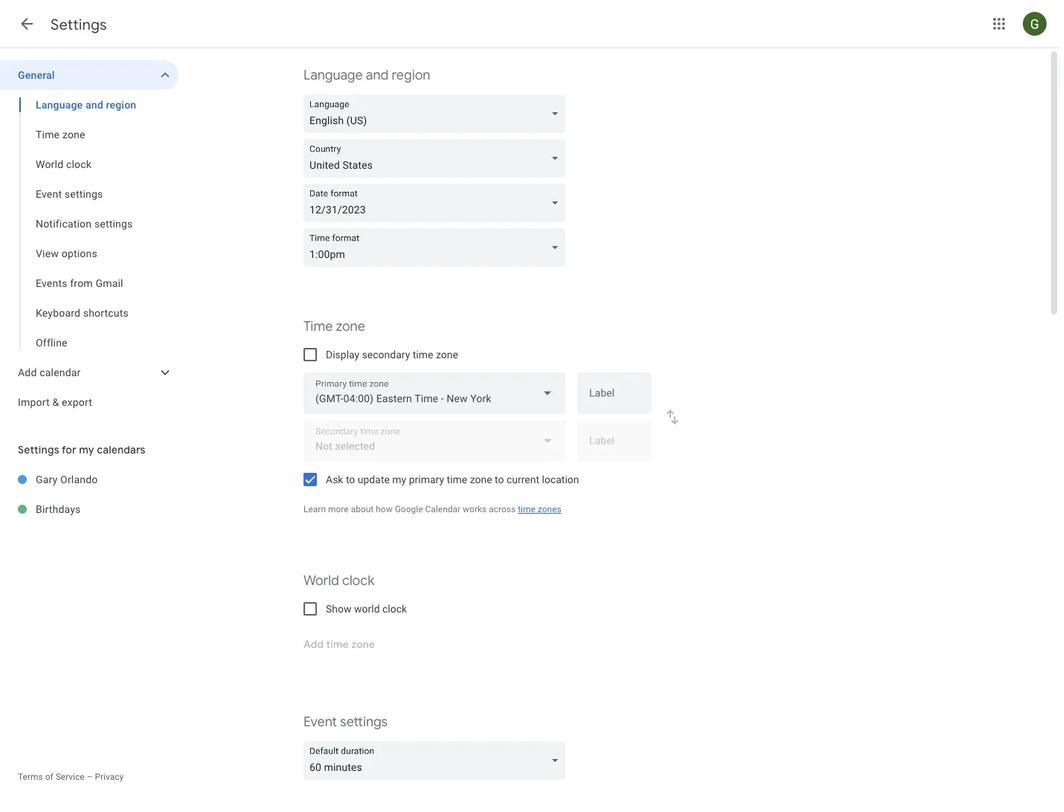 Task type: locate. For each thing, give the bounding box(es) containing it.
my right update
[[392, 474, 407, 486]]

gary orlando
[[36, 474, 98, 486]]

terms
[[18, 773, 43, 783]]

current
[[507, 474, 540, 486]]

world clock
[[36, 158, 92, 170], [304, 573, 375, 590]]

google
[[395, 505, 423, 515]]

world up the notification
[[36, 158, 63, 170]]

1 vertical spatial region
[[106, 99, 136, 111]]

zone down the general tree item
[[62, 128, 85, 141]]

2 horizontal spatial time
[[518, 505, 536, 515]]

time
[[413, 349, 434, 361], [447, 474, 468, 486], [518, 505, 536, 515]]

event
[[36, 188, 62, 200], [304, 714, 337, 731]]

language and region
[[304, 67, 430, 84], [36, 99, 136, 111]]

birthdays
[[36, 504, 81, 516]]

1 vertical spatial time zone
[[304, 318, 365, 335]]

0 vertical spatial time
[[413, 349, 434, 361]]

of
[[45, 773, 53, 783]]

display
[[326, 349, 360, 361]]

group
[[0, 90, 179, 358]]

gary
[[36, 474, 58, 486]]

time right primary
[[447, 474, 468, 486]]

ask
[[326, 474, 343, 486]]

settings heading
[[51, 15, 107, 34]]

and inside tree
[[86, 99, 103, 111]]

tree
[[0, 60, 179, 418]]

1 horizontal spatial to
[[495, 474, 504, 486]]

Label for primary time zone. text field
[[589, 389, 640, 410]]

0 horizontal spatial region
[[106, 99, 136, 111]]

0 vertical spatial time zone
[[36, 128, 85, 141]]

1 horizontal spatial time
[[447, 474, 468, 486]]

calendars
[[97, 444, 146, 457]]

1 to from the left
[[346, 474, 355, 486]]

time right secondary at left
[[413, 349, 434, 361]]

0 vertical spatial settings
[[51, 15, 107, 34]]

1 vertical spatial event settings
[[304, 714, 388, 731]]

settings up the general tree item
[[51, 15, 107, 34]]

1 horizontal spatial time
[[304, 318, 333, 335]]

0 horizontal spatial time
[[413, 349, 434, 361]]

and
[[366, 67, 389, 84], [86, 99, 103, 111]]

0 vertical spatial world clock
[[36, 158, 92, 170]]

time down general
[[36, 128, 60, 141]]

privacy
[[95, 773, 124, 783]]

events from gmail
[[36, 277, 123, 290]]

orlando
[[60, 474, 98, 486]]

1 horizontal spatial and
[[366, 67, 389, 84]]

0 horizontal spatial language
[[36, 99, 83, 111]]

1 horizontal spatial region
[[392, 67, 430, 84]]

view
[[36, 247, 59, 260]]

None field
[[304, 95, 572, 133], [304, 139, 572, 178], [304, 184, 572, 223], [304, 228, 572, 267], [304, 373, 566, 415], [304, 742, 572, 781], [304, 95, 572, 133], [304, 139, 572, 178], [304, 184, 572, 223], [304, 228, 572, 267], [304, 373, 566, 415], [304, 742, 572, 781]]

go back image
[[18, 15, 36, 33]]

terms of service – privacy
[[18, 773, 124, 783]]

events
[[36, 277, 67, 290]]

clock
[[66, 158, 92, 170], [342, 573, 375, 590], [383, 603, 407, 616]]

language and region inside group
[[36, 99, 136, 111]]

to
[[346, 474, 355, 486], [495, 474, 504, 486]]

1 horizontal spatial world
[[304, 573, 339, 590]]

time zone up the display at the left of the page
[[304, 318, 365, 335]]

2 horizontal spatial clock
[[383, 603, 407, 616]]

0 horizontal spatial clock
[[66, 158, 92, 170]]

1 vertical spatial settings
[[18, 444, 59, 457]]

time
[[36, 128, 60, 141], [304, 318, 333, 335]]

privacy link
[[95, 773, 124, 783]]

0 vertical spatial settings
[[65, 188, 103, 200]]

1 vertical spatial settings
[[94, 218, 133, 230]]

0 vertical spatial language
[[304, 67, 363, 84]]

0 horizontal spatial world
[[36, 158, 63, 170]]

0 horizontal spatial to
[[346, 474, 355, 486]]

1 vertical spatial world clock
[[304, 573, 375, 590]]

region
[[392, 67, 430, 84], [106, 99, 136, 111]]

add
[[18, 367, 37, 379]]

settings for settings
[[51, 15, 107, 34]]

offline
[[36, 337, 67, 349]]

1 vertical spatial time
[[447, 474, 468, 486]]

0 horizontal spatial language and region
[[36, 99, 136, 111]]

zone up the display at the left of the page
[[336, 318, 365, 335]]

0 horizontal spatial my
[[79, 444, 94, 457]]

how
[[376, 505, 393, 515]]

world clock up show
[[304, 573, 375, 590]]

import & export
[[18, 396, 92, 409]]

language
[[304, 67, 363, 84], [36, 99, 83, 111]]

time zone
[[36, 128, 85, 141], [304, 318, 365, 335]]

1 horizontal spatial world clock
[[304, 573, 375, 590]]

my right the for
[[79, 444, 94, 457]]

0 vertical spatial event settings
[[36, 188, 103, 200]]

0 horizontal spatial world clock
[[36, 158, 92, 170]]

world clock up the notification
[[36, 158, 92, 170]]

2 vertical spatial time
[[518, 505, 536, 515]]

zone
[[62, 128, 85, 141], [336, 318, 365, 335], [436, 349, 458, 361], [470, 474, 492, 486]]

time up the display at the left of the page
[[304, 318, 333, 335]]

settings
[[51, 15, 107, 34], [18, 444, 59, 457]]

keyboard
[[36, 307, 80, 319]]

zone right secondary at left
[[436, 349, 458, 361]]

world up show
[[304, 573, 339, 590]]

0 horizontal spatial event settings
[[36, 188, 103, 200]]

1 vertical spatial clock
[[342, 573, 375, 590]]

update
[[358, 474, 390, 486]]

0 horizontal spatial time zone
[[36, 128, 85, 141]]

shortcuts
[[83, 307, 129, 319]]

0 horizontal spatial and
[[86, 99, 103, 111]]

show world clock
[[326, 603, 407, 616]]

0 vertical spatial language and region
[[304, 67, 430, 84]]

&
[[52, 396, 59, 409]]

1 vertical spatial language
[[36, 99, 83, 111]]

zones
[[538, 505, 562, 515]]

1 horizontal spatial clock
[[342, 573, 375, 590]]

clock up show world clock
[[342, 573, 375, 590]]

2 to from the left
[[495, 474, 504, 486]]

time left the zones
[[518, 505, 536, 515]]

to right ask at the left bottom of the page
[[346, 474, 355, 486]]

0 vertical spatial event
[[36, 188, 62, 200]]

time zone down general
[[36, 128, 85, 141]]

1 vertical spatial language and region
[[36, 99, 136, 111]]

to left current
[[495, 474, 504, 486]]

0 vertical spatial clock
[[66, 158, 92, 170]]

event settings
[[36, 188, 103, 200], [304, 714, 388, 731]]

1 vertical spatial my
[[392, 474, 407, 486]]

settings
[[65, 188, 103, 200], [94, 218, 133, 230], [340, 714, 388, 731]]

calendar
[[425, 505, 461, 515]]

settings left the for
[[18, 444, 59, 457]]

0 vertical spatial and
[[366, 67, 389, 84]]

1 horizontal spatial language
[[304, 67, 363, 84]]

0 horizontal spatial time
[[36, 128, 60, 141]]

1 horizontal spatial event
[[304, 714, 337, 731]]

0 vertical spatial my
[[79, 444, 94, 457]]

my
[[79, 444, 94, 457], [392, 474, 407, 486]]

1 vertical spatial and
[[86, 99, 103, 111]]

0 vertical spatial world
[[36, 158, 63, 170]]

clock up notification settings
[[66, 158, 92, 170]]

clock right "world"
[[383, 603, 407, 616]]

world
[[36, 158, 63, 170], [304, 573, 339, 590]]



Task type: vqa. For each thing, say whether or not it's contained in the screenshot.
Google
yes



Task type: describe. For each thing, give the bounding box(es) containing it.
1 horizontal spatial my
[[392, 474, 407, 486]]

show
[[326, 603, 352, 616]]

general
[[18, 69, 55, 81]]

0 vertical spatial time
[[36, 128, 60, 141]]

1 vertical spatial event
[[304, 714, 337, 731]]

world
[[354, 603, 380, 616]]

group containing language and region
[[0, 90, 179, 358]]

birthdays link
[[36, 495, 179, 525]]

1 vertical spatial time
[[304, 318, 333, 335]]

event settings inside tree
[[36, 188, 103, 200]]

language inside tree
[[36, 99, 83, 111]]

options
[[62, 247, 97, 260]]

settings for my calendars tree
[[0, 465, 179, 525]]

settings for settings for my calendars
[[18, 444, 59, 457]]

–
[[87, 773, 93, 783]]

more
[[328, 505, 349, 515]]

world inside group
[[36, 158, 63, 170]]

notification
[[36, 218, 92, 230]]

import
[[18, 396, 50, 409]]

ask to update my primary time zone to current location
[[326, 474, 579, 486]]

works
[[463, 505, 487, 515]]

view options
[[36, 247, 97, 260]]

2 vertical spatial clock
[[383, 603, 407, 616]]

gmail
[[96, 277, 123, 290]]

learn more about how google calendar works across time zones
[[304, 505, 562, 515]]

1 horizontal spatial time zone
[[304, 318, 365, 335]]

2 vertical spatial settings
[[340, 714, 388, 731]]

display secondary time zone
[[326, 349, 458, 361]]

tree containing general
[[0, 60, 179, 418]]

settings for my calendars
[[18, 444, 146, 457]]

general tree item
[[0, 60, 179, 90]]

0 horizontal spatial event
[[36, 188, 62, 200]]

location
[[542, 474, 579, 486]]

calendar
[[40, 367, 81, 379]]

0 vertical spatial region
[[392, 67, 430, 84]]

for
[[62, 444, 76, 457]]

1 vertical spatial world
[[304, 573, 339, 590]]

time zones link
[[518, 505, 562, 515]]

from
[[70, 277, 93, 290]]

across
[[489, 505, 516, 515]]

about
[[351, 505, 374, 515]]

add calendar
[[18, 367, 81, 379]]

export
[[62, 396, 92, 409]]

1 horizontal spatial language and region
[[304, 67, 430, 84]]

primary
[[409, 474, 444, 486]]

terms of service link
[[18, 773, 85, 783]]

1 horizontal spatial event settings
[[304, 714, 388, 731]]

clock inside group
[[66, 158, 92, 170]]

service
[[56, 773, 85, 783]]

notification settings
[[36, 218, 133, 230]]

world clock inside tree
[[36, 158, 92, 170]]

secondary
[[362, 349, 410, 361]]

time zone inside tree
[[36, 128, 85, 141]]

zone up works
[[470, 474, 492, 486]]

gary orlando tree item
[[0, 465, 179, 495]]

keyboard shortcuts
[[36, 307, 129, 319]]

birthdays tree item
[[0, 495, 179, 525]]

Label for secondary time zone. text field
[[589, 436, 640, 457]]

learn
[[304, 505, 326, 515]]



